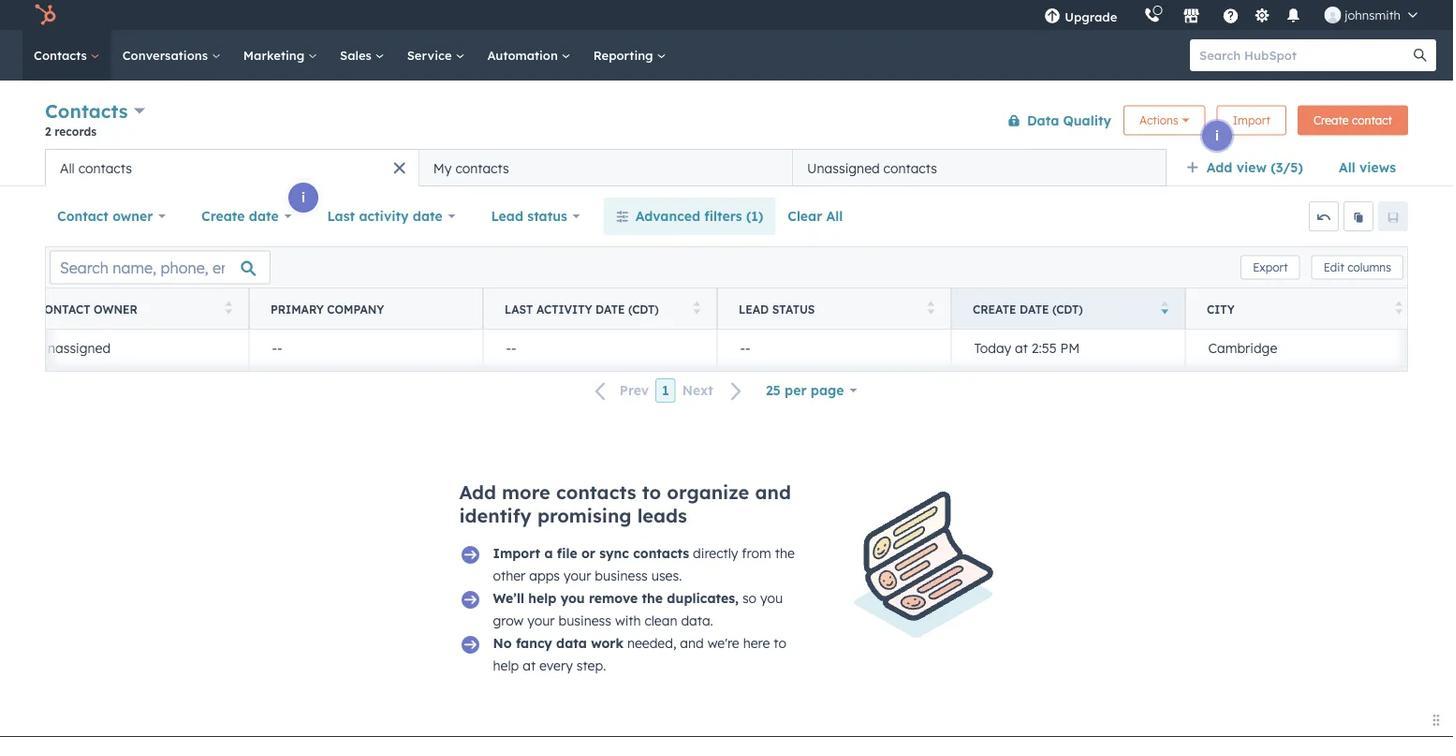 Task type: locate. For each thing, give the bounding box(es) containing it.
1 horizontal spatial lead
[[739, 302, 769, 316]]

unassigned for unassigned
[[38, 340, 111, 356]]

1 vertical spatial the
[[642, 590, 663, 607]]

menu containing johnsmith
[[1032, 0, 1431, 30]]

contacts up records
[[45, 99, 128, 123]]

create left contact
[[1314, 113, 1349, 127]]

create inside popup button
[[201, 208, 245, 224]]

1 vertical spatial create
[[201, 208, 245, 224]]

i down all contacts button
[[302, 189, 305, 206]]

all inside all contacts button
[[60, 160, 75, 176]]

1 vertical spatial help
[[493, 658, 519, 674]]

-- down last activity date (cdt)
[[506, 340, 517, 356]]

1 horizontal spatial and
[[755, 481, 791, 504]]

views
[[1360, 159, 1397, 176]]

contacts for my contacts
[[456, 160, 509, 176]]

at left 2:55
[[1015, 340, 1028, 356]]

johnsmith button
[[1314, 0, 1429, 30]]

help button
[[1215, 0, 1247, 30]]

and up from
[[755, 481, 791, 504]]

you left 'remove'
[[561, 590, 585, 607]]

and inside add more contacts to organize and identify promising leads
[[755, 481, 791, 504]]

2 vertical spatial create
[[973, 302, 1017, 316]]

all contacts
[[60, 160, 132, 176]]

owner up unassigned button
[[94, 302, 138, 316]]

1 horizontal spatial you
[[761, 590, 783, 607]]

advanced filters (1) button
[[604, 198, 776, 235]]

1 vertical spatial lead
[[739, 302, 769, 316]]

contact owner button
[[45, 198, 178, 235]]

and down data.
[[680, 635, 704, 652]]

0 horizontal spatial you
[[561, 590, 585, 607]]

fancy
[[516, 635, 553, 652]]

3 press to sort. element from the left
[[928, 301, 935, 317]]

we're
[[708, 635, 740, 652]]

help down apps
[[529, 590, 557, 607]]

-
[[272, 340, 277, 356], [277, 340, 282, 356], [506, 340, 511, 356], [511, 340, 517, 356], [741, 340, 746, 356], [746, 340, 751, 356]]

1 horizontal spatial import
[[1233, 113, 1271, 127]]

--
[[272, 340, 282, 356], [506, 340, 517, 356], [741, 340, 751, 356]]

Search HubSpot search field
[[1191, 39, 1420, 71]]

contact up unassigned button
[[37, 302, 90, 316]]

last inside popup button
[[327, 208, 355, 224]]

import
[[1233, 113, 1271, 127], [493, 545, 541, 562]]

contact owner down all contacts
[[57, 208, 153, 224]]

all right clear
[[827, 208, 843, 224]]

import for import
[[1233, 113, 1271, 127]]

per
[[785, 382, 807, 399]]

grow
[[493, 613, 524, 629]]

0 horizontal spatial at
[[523, 658, 536, 674]]

all views link
[[1327, 149, 1409, 186]]

data.
[[681, 613, 714, 629]]

press to sort. image
[[225, 301, 232, 314], [694, 301, 701, 314], [928, 301, 935, 314], [1396, 301, 1403, 314]]

work
[[591, 635, 624, 652]]

0 horizontal spatial help
[[493, 658, 519, 674]]

organize
[[667, 481, 750, 504]]

1 vertical spatial i button
[[289, 183, 318, 213]]

contact owner up unassigned button
[[37, 302, 138, 316]]

0 vertical spatial to
[[642, 481, 661, 504]]

hubspot link
[[22, 4, 70, 26]]

1 horizontal spatial the
[[775, 545, 795, 562]]

1 (cdt) from the left
[[629, 302, 659, 316]]

next button
[[676, 379, 754, 403]]

4 press to sort. element from the left
[[1396, 301, 1403, 317]]

0 horizontal spatial last
[[327, 208, 355, 224]]

service link
[[396, 30, 476, 81]]

(1)
[[747, 208, 764, 224]]

3 -- from the left
[[741, 340, 751, 356]]

create down all contacts button
[[201, 208, 245, 224]]

contact
[[1353, 113, 1393, 127]]

today
[[975, 340, 1012, 356]]

create up today on the top right of the page
[[973, 302, 1017, 316]]

status
[[528, 208, 568, 224]]

pagination navigation
[[584, 378, 754, 403]]

other
[[493, 568, 526, 584]]

or
[[582, 545, 596, 562]]

contact inside 'popup button'
[[57, 208, 109, 224]]

date right activity
[[413, 208, 443, 224]]

to left organize
[[642, 481, 661, 504]]

city
[[1207, 302, 1235, 316]]

i for the rightmost i 'button'
[[1216, 127, 1220, 144]]

remove
[[589, 590, 638, 607]]

1 horizontal spatial create
[[973, 302, 1017, 316]]

1 vertical spatial business
[[559, 613, 612, 629]]

1 vertical spatial your
[[528, 613, 555, 629]]

to inside add more contacts to organize and identify promising leads
[[642, 481, 661, 504]]

2 - from the left
[[277, 340, 282, 356]]

25 per page button
[[754, 372, 870, 409]]

-- down primary
[[272, 340, 282, 356]]

0 vertical spatial i button
[[1203, 121, 1233, 151]]

1 vertical spatial at
[[523, 658, 536, 674]]

apps
[[530, 568, 560, 584]]

1 horizontal spatial i
[[1216, 127, 1220, 144]]

1 vertical spatial unassigned
[[38, 340, 111, 356]]

from
[[742, 545, 772, 562]]

2 -- from the left
[[506, 340, 517, 356]]

0 vertical spatial last
[[327, 208, 355, 224]]

1 horizontal spatial unassigned
[[808, 160, 880, 176]]

0 horizontal spatial i button
[[289, 183, 318, 213]]

and
[[755, 481, 791, 504], [680, 635, 704, 652]]

0 horizontal spatial date
[[249, 208, 279, 224]]

primary company
[[271, 302, 384, 316]]

notifications button
[[1278, 0, 1310, 30]]

business up data
[[559, 613, 612, 629]]

you right so
[[761, 590, 783, 607]]

1 horizontal spatial date
[[413, 208, 443, 224]]

sync
[[600, 545, 629, 562]]

0 vertical spatial the
[[775, 545, 795, 562]]

3 - from the left
[[506, 340, 511, 356]]

pm
[[1061, 340, 1080, 356]]

1 vertical spatial i
[[302, 189, 305, 206]]

0 vertical spatial help
[[529, 590, 557, 607]]

import up the view
[[1233, 113, 1271, 127]]

3 press to sort. image from the left
[[928, 301, 935, 314]]

advanced filters (1)
[[636, 208, 764, 224]]

add
[[1207, 159, 1233, 176], [459, 481, 496, 504]]

last for last activity date (cdt)
[[505, 302, 533, 316]]

unassigned
[[808, 160, 880, 176], [38, 340, 111, 356]]

date
[[249, 208, 279, 224], [413, 208, 443, 224]]

0 horizontal spatial all
[[60, 160, 75, 176]]

1 horizontal spatial last
[[505, 302, 533, 316]]

export button
[[1241, 255, 1301, 280]]

0 vertical spatial and
[[755, 481, 791, 504]]

1 vertical spatial contacts
[[45, 99, 128, 123]]

1 date from the left
[[249, 208, 279, 224]]

the right from
[[775, 545, 795, 562]]

0 horizontal spatial (cdt)
[[629, 302, 659, 316]]

date
[[596, 302, 625, 316], [1020, 302, 1050, 316]]

help
[[529, 590, 557, 607], [493, 658, 519, 674]]

i button
[[1203, 121, 1233, 151], [289, 183, 318, 213]]

lead left status
[[739, 302, 769, 316]]

0 horizontal spatial your
[[528, 613, 555, 629]]

0 vertical spatial unassigned
[[808, 160, 880, 176]]

0 vertical spatial your
[[564, 568, 591, 584]]

1 horizontal spatial all
[[827, 208, 843, 224]]

add left more
[[459, 481, 496, 504]]

6 - from the left
[[746, 340, 751, 356]]

1 horizontal spatial to
[[774, 635, 787, 652]]

1 vertical spatial last
[[505, 302, 533, 316]]

settings link
[[1251, 5, 1274, 25]]

no fancy data work
[[493, 635, 624, 652]]

2 you from the left
[[761, 590, 783, 607]]

0 horizontal spatial import
[[493, 545, 541, 562]]

0 horizontal spatial unassigned
[[38, 340, 111, 356]]

file
[[557, 545, 578, 562]]

0 vertical spatial add
[[1207, 159, 1233, 176]]

date down all contacts button
[[249, 208, 279, 224]]

0 horizontal spatial lead
[[491, 208, 524, 224]]

4 press to sort. image from the left
[[1396, 301, 1403, 314]]

25
[[766, 382, 781, 399]]

the up clean
[[642, 590, 663, 607]]

data
[[1028, 112, 1060, 128]]

contacts down the hubspot 'link'
[[34, 47, 91, 63]]

company
[[327, 302, 384, 316]]

add left the view
[[1207, 159, 1233, 176]]

at down the fancy
[[523, 658, 536, 674]]

1 - from the left
[[272, 340, 277, 356]]

add inside add more contacts to organize and identify promising leads
[[459, 481, 496, 504]]

lead left 'status'
[[491, 208, 524, 224]]

0 horizontal spatial to
[[642, 481, 661, 504]]

2 horizontal spatial create
[[1314, 113, 1349, 127]]

0 horizontal spatial and
[[680, 635, 704, 652]]

sales
[[340, 47, 375, 63]]

you inside so you grow your business with clean data.
[[761, 590, 783, 607]]

contacts
[[78, 160, 132, 176], [456, 160, 509, 176], [884, 160, 938, 176], [556, 481, 637, 504], [633, 545, 690, 562]]

1 horizontal spatial --
[[506, 340, 517, 356]]

activity
[[359, 208, 409, 224]]

clear all
[[788, 208, 843, 224]]

2 horizontal spatial all
[[1340, 159, 1356, 176]]

0 vertical spatial business
[[595, 568, 648, 584]]

filters
[[705, 208, 743, 224]]

1 vertical spatial import
[[493, 545, 541, 562]]

at inside the needed, and we're here to help at every step.
[[523, 658, 536, 674]]

we'll
[[493, 590, 525, 607]]

1 vertical spatial add
[[459, 481, 496, 504]]

owner
[[113, 208, 153, 224], [94, 302, 138, 316]]

0 vertical spatial owner
[[113, 208, 153, 224]]

0 vertical spatial lead
[[491, 208, 524, 224]]

-- down lead status
[[741, 340, 751, 356]]

menu
[[1032, 0, 1431, 30]]

export
[[1254, 260, 1289, 274]]

create inside button
[[1314, 113, 1349, 127]]

0 vertical spatial import
[[1233, 113, 1271, 127]]

lead status button
[[479, 198, 593, 235]]

2 press to sort. element from the left
[[694, 301, 701, 317]]

contact
[[57, 208, 109, 224], [37, 302, 90, 316]]

1 vertical spatial to
[[774, 635, 787, 652]]

2
[[45, 124, 51, 138]]

create date button
[[189, 198, 304, 235]]

all down 2 records
[[60, 160, 75, 176]]

calling icon image
[[1144, 7, 1161, 24]]

-- inside button
[[741, 340, 751, 356]]

owner up search name, phone, email addresses, or company search field
[[113, 208, 153, 224]]

(cdt) right activity
[[629, 302, 659, 316]]

cambridge
[[1209, 340, 1278, 356]]

0 vertical spatial contacts
[[34, 47, 91, 63]]

4 - from the left
[[511, 340, 517, 356]]

2 date from the left
[[1020, 302, 1050, 316]]

2:55
[[1032, 340, 1057, 356]]

add inside add view (3/5) popup button
[[1207, 159, 1233, 176]]

0 vertical spatial create
[[1314, 113, 1349, 127]]

1 vertical spatial and
[[680, 635, 704, 652]]

lead status
[[491, 208, 568, 224]]

preview
[[311, 353, 352, 367]]

0 vertical spatial i
[[1216, 127, 1220, 144]]

all inside all views link
[[1340, 159, 1356, 176]]

help inside the needed, and we're here to help at every step.
[[493, 658, 519, 674]]

contacts inside popup button
[[45, 99, 128, 123]]

notifications image
[[1286, 8, 1302, 25]]

0 vertical spatial contact owner
[[57, 208, 153, 224]]

date inside popup button
[[413, 208, 443, 224]]

all left views
[[1340, 159, 1356, 176]]

2 press to sort. image from the left
[[694, 301, 701, 314]]

0 vertical spatial contact
[[57, 208, 109, 224]]

import up other
[[493, 545, 541, 562]]

2 date from the left
[[413, 208, 443, 224]]

0 horizontal spatial add
[[459, 481, 496, 504]]

1 horizontal spatial at
[[1015, 340, 1028, 356]]

1 horizontal spatial date
[[1020, 302, 1050, 316]]

contact down all contacts
[[57, 208, 109, 224]]

date right activity
[[596, 302, 625, 316]]

your
[[564, 568, 591, 584], [528, 613, 555, 629]]

0 horizontal spatial create
[[201, 208, 245, 224]]

lead inside popup button
[[491, 208, 524, 224]]

1 horizontal spatial your
[[564, 568, 591, 584]]

1 -- from the left
[[272, 340, 282, 356]]

1 horizontal spatial (cdt)
[[1053, 302, 1084, 316]]

2 horizontal spatial --
[[741, 340, 751, 356]]

so you grow your business with clean data.
[[493, 590, 783, 629]]

0 horizontal spatial the
[[642, 590, 663, 607]]

create for create date (cdt)
[[973, 302, 1017, 316]]

contacts inside add more contacts to organize and identify promising leads
[[556, 481, 637, 504]]

prev
[[620, 382, 649, 399]]

your up the fancy
[[528, 613, 555, 629]]

contacts for all contacts
[[78, 160, 132, 176]]

date up today at 2:55 pm
[[1020, 302, 1050, 316]]

i up add view (3/5) popup button at the right
[[1216, 127, 1220, 144]]

press to sort. element
[[225, 301, 232, 317], [694, 301, 701, 317], [928, 301, 935, 317], [1396, 301, 1403, 317]]

(cdt) up pm
[[1053, 302, 1084, 316]]

1 horizontal spatial add
[[1207, 159, 1233, 176]]

0 horizontal spatial --
[[272, 340, 282, 356]]

a
[[545, 545, 553, 562]]

step.
[[577, 658, 606, 674]]

2 (cdt) from the left
[[1053, 302, 1084, 316]]

to right here
[[774, 635, 787, 652]]

the
[[775, 545, 795, 562], [642, 590, 663, 607]]

i button up add view (3/5)
[[1203, 121, 1233, 151]]

business up the we'll help you remove the duplicates,
[[595, 568, 648, 584]]

help down no
[[493, 658, 519, 674]]

1 date from the left
[[596, 302, 625, 316]]

0 horizontal spatial i
[[302, 189, 305, 206]]

import inside button
[[1233, 113, 1271, 127]]

i button right create date
[[289, 183, 318, 213]]

your down file
[[564, 568, 591, 584]]

business inside so you grow your business with clean data.
[[559, 613, 612, 629]]

1 you from the left
[[561, 590, 585, 607]]

0 horizontal spatial date
[[596, 302, 625, 316]]



Task type: vqa. For each thing, say whether or not it's contained in the screenshot.
NAME
no



Task type: describe. For each thing, give the bounding box(es) containing it.
john smith image
[[1325, 7, 1342, 23]]

data quality
[[1028, 112, 1112, 128]]

calling icon button
[[1137, 3, 1168, 27]]

press to sort. image for city
[[1396, 301, 1403, 314]]

press to sort. image for last activity date (cdt)
[[694, 301, 701, 314]]

last for last activity date
[[327, 208, 355, 224]]

primary company column header
[[249, 289, 484, 330]]

conversations link
[[111, 30, 232, 81]]

descending sort. press to sort ascending. image
[[1162, 301, 1169, 314]]

unassigned button
[[15, 330, 249, 367]]

quality
[[1064, 112, 1112, 128]]

duplicates,
[[667, 590, 739, 607]]

owner inside 'popup button'
[[113, 208, 153, 224]]

unassigned contacts button
[[793, 149, 1167, 186]]

1 press to sort. element from the left
[[225, 301, 232, 317]]

last activity date (cdt)
[[505, 302, 659, 316]]

actions
[[1140, 113, 1179, 127]]

2 records
[[45, 124, 97, 138]]

1
[[662, 382, 669, 399]]

marketplaces button
[[1172, 0, 1212, 30]]

create date (cdt)
[[973, 302, 1084, 316]]

add for add view (3/5)
[[1207, 159, 1233, 176]]

data quality button
[[996, 102, 1113, 139]]

service
[[407, 47, 456, 63]]

create for create date
[[201, 208, 245, 224]]

press to sort. element for lead status
[[928, 301, 935, 317]]

all for all contacts
[[60, 160, 75, 176]]

upgrade image
[[1045, 8, 1062, 25]]

automation link
[[476, 30, 582, 81]]

unassigned for unassigned contacts
[[808, 160, 880, 176]]

press to sort. image for lead status
[[928, 301, 935, 314]]

the inside the directly from the other apps your business uses.
[[775, 545, 795, 562]]

press to sort. element for city
[[1396, 301, 1403, 317]]

activity
[[537, 302, 593, 316]]

(3/5)
[[1271, 159, 1304, 176]]

today at 2:55 pm
[[975, 340, 1080, 356]]

edit columns
[[1324, 260, 1392, 274]]

create contact button
[[1298, 105, 1409, 135]]

1 press to sort. image from the left
[[225, 301, 232, 314]]

promising
[[538, 504, 632, 527]]

data
[[557, 635, 587, 652]]

add view (3/5)
[[1207, 159, 1304, 176]]

no
[[493, 635, 512, 652]]

all inside clear all button
[[827, 208, 843, 224]]

1 button
[[656, 378, 676, 403]]

primary
[[271, 302, 324, 316]]

uses.
[[652, 568, 682, 584]]

conversations
[[122, 47, 212, 63]]

prev button
[[584, 379, 656, 403]]

i for the leftmost i 'button'
[[302, 189, 305, 206]]

help image
[[1223, 8, 1240, 25]]

johnsmith
[[1345, 7, 1401, 22]]

lead for lead status
[[491, 208, 524, 224]]

import a file or sync contacts
[[493, 545, 690, 562]]

advanced
[[636, 208, 701, 224]]

reporting
[[594, 47, 657, 63]]

next
[[683, 382, 714, 399]]

1 vertical spatial contact
[[37, 302, 90, 316]]

automation
[[487, 47, 562, 63]]

add view (3/5) button
[[1175, 149, 1327, 186]]

reporting link
[[582, 30, 678, 81]]

unassigned contacts
[[808, 160, 938, 176]]

we'll help you remove the duplicates,
[[493, 590, 739, 607]]

contact owner inside 'popup button'
[[57, 208, 153, 224]]

to inside the needed, and we're here to help at every step.
[[774, 635, 787, 652]]

search image
[[1415, 49, 1428, 62]]

1 vertical spatial owner
[[94, 302, 138, 316]]

contacts link
[[22, 30, 111, 81]]

marketing link
[[232, 30, 329, 81]]

your inside so you grow your business with clean data.
[[528, 613, 555, 629]]

so
[[743, 590, 757, 607]]

cambridge button
[[1186, 330, 1420, 367]]

Search name, phone, email addresses, or company search field
[[50, 251, 271, 284]]

needed, and we're here to help at every step.
[[493, 635, 787, 674]]

import for import a file or sync contacts
[[493, 545, 541, 562]]

lead status
[[739, 302, 815, 316]]

my
[[434, 160, 452, 176]]

create for create contact
[[1314, 113, 1349, 127]]

directly from the other apps your business uses.
[[493, 545, 795, 584]]

preview button
[[299, 348, 365, 373]]

create date
[[201, 208, 279, 224]]

my contacts button
[[419, 149, 793, 186]]

1 horizontal spatial i button
[[1203, 121, 1233, 151]]

all for all views
[[1340, 159, 1356, 176]]

leads
[[638, 504, 687, 527]]

status
[[773, 302, 815, 316]]

columns
[[1348, 260, 1392, 274]]

identify
[[459, 504, 532, 527]]

lead for lead status
[[739, 302, 769, 316]]

edit columns button
[[1312, 255, 1404, 280]]

contacts banner
[[45, 96, 1409, 149]]

1 vertical spatial contact owner
[[37, 302, 138, 316]]

all views
[[1340, 159, 1397, 176]]

5 - from the left
[[741, 340, 746, 356]]

and inside the needed, and we're here to help at every step.
[[680, 635, 704, 652]]

more
[[502, 481, 551, 504]]

0 vertical spatial at
[[1015, 340, 1028, 356]]

all contacts button
[[45, 149, 419, 186]]

clear all button
[[776, 198, 856, 235]]

date inside popup button
[[249, 208, 279, 224]]

press to sort. element for last activity date (cdt)
[[694, 301, 701, 317]]

1 horizontal spatial help
[[529, 590, 557, 607]]

add for add more contacts to organize and identify promising leads
[[459, 481, 496, 504]]

view
[[1237, 159, 1267, 176]]

actions button
[[1124, 105, 1206, 135]]

hubspot image
[[34, 4, 56, 26]]

contacts for unassigned contacts
[[884, 160, 938, 176]]

your inside the directly from the other apps your business uses.
[[564, 568, 591, 584]]

descending sort. press to sort ascending. element
[[1162, 301, 1169, 317]]

last activity date
[[327, 208, 443, 224]]

-- button
[[718, 330, 952, 367]]

last activity date button
[[315, 198, 468, 235]]

page
[[811, 382, 845, 399]]

25 per page
[[766, 382, 845, 399]]

contacts button
[[45, 97, 145, 125]]

create contact
[[1314, 113, 1393, 127]]

marketplaces image
[[1183, 8, 1200, 25]]

business inside the directly from the other apps your business uses.
[[595, 568, 648, 584]]

import button
[[1218, 105, 1287, 135]]

search button
[[1405, 39, 1437, 71]]

settings image
[[1254, 8, 1271, 25]]

add more contacts to organize and identify promising leads
[[459, 481, 791, 527]]



